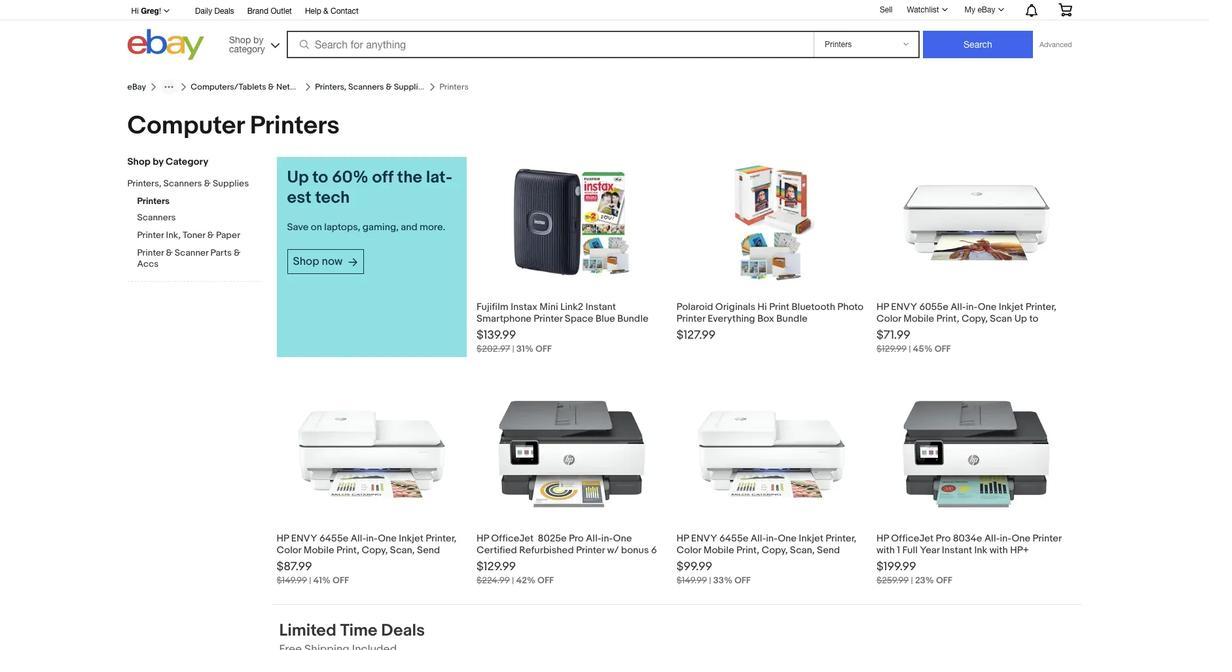 Task type: describe. For each thing, give the bounding box(es) containing it.
6455e for $99.99
[[720, 533, 749, 546]]

one inside hp officejet pro 8034e all-in-one printer with 1 full year instant ink with hp+ $199.99 $259.99 | 23% off
[[1012, 533, 1031, 546]]

scan, for $87.99
[[390, 545, 415, 557]]

tech
[[315, 188, 350, 208]]

officejet
[[891, 533, 934, 546]]

sell
[[880, 5, 893, 14]]

by for category
[[253, 34, 264, 45]]

link2
[[561, 301, 584, 314]]

box
[[758, 313, 775, 325]]

6455e for $87.99
[[320, 533, 349, 546]]

smartphone
[[477, 313, 532, 325]]

color for $87.99
[[277, 545, 301, 557]]

hp envy 6055e all-in-one inkjet printer, color mobile print, copy, scan up to image
[[903, 167, 1051, 278]]

printer inside hp officejet pro 8034e all-in-one printer with 1 full year instant ink with hp+ $199.99 $259.99 | 23% off
[[1033, 533, 1062, 546]]

fujifilm instax mini link2 instant smartphone printer space blue bundle image
[[506, 157, 637, 288]]

printer inside hp officejet  8025e pro all-in-one certified refurbished printer w/ bonus 6 $129.99 $224.99 | 42% off
[[576, 545, 605, 557]]

$127.99
[[677, 329, 716, 343]]

off inside hp officejet pro 8034e all-in-one printer with 1 full year instant ink with hp+ $199.99 $259.99 | 23% off
[[936, 576, 953, 587]]

save
[[287, 221, 309, 234]]

23%
[[915, 576, 934, 587]]

daily
[[195, 7, 212, 16]]

inkjet for $99.99
[[799, 533, 824, 546]]

category
[[229, 44, 265, 54]]

hp envy 6455e all-in-one inkjet printer, color mobile print, copy, scan, send image for $99.99
[[698, 399, 846, 510]]

computer printers
[[127, 111, 340, 141]]

all- inside hp officejet pro 8034e all-in-one printer with 1 full year instant ink with hp+ $199.99 $259.99 | 23% off
[[985, 533, 1000, 546]]

year
[[920, 545, 940, 557]]

networking
[[276, 82, 320, 92]]

inkjet for $87.99
[[399, 533, 424, 546]]

gaming,
[[363, 221, 399, 234]]

hp envy 6455e all-in-one inkjet printer, color mobile print, copy, scan, send $87.99 $149.99 | 41% off
[[277, 533, 457, 587]]

in- for $87.99
[[366, 533, 378, 546]]

printer, for $87.99
[[426, 533, 457, 546]]

6055e
[[920, 301, 949, 314]]

toner
[[183, 230, 205, 241]]

printer inside polaroid originals hi print bluetooth photo printer everything box bundle $127.99
[[677, 313, 706, 325]]

shop by category banner
[[124, 0, 1082, 64]]

paper
[[216, 230, 240, 241]]

printers, inside printers, scanners & supplies printers scanners printer ink, toner & paper printer & scanner parts & accs
[[127, 178, 161, 189]]

mobile for $99.99
[[704, 545, 735, 557]]

1 horizontal spatial printers,
[[315, 82, 346, 92]]

hp envy 6455e all-in-one inkjet printer, color mobile print, copy, scan, send $99.99 $149.99 | 33% off
[[677, 533, 857, 587]]

1 horizontal spatial printers
[[250, 111, 340, 141]]

polaroid originals hi print bluetooth photo printer everything box bundle image
[[706, 157, 837, 288]]

latest
[[287, 168, 453, 208]]

advanced
[[1040, 41, 1072, 48]]

print, for $71.99
[[937, 313, 960, 325]]

$129.99 text field
[[877, 344, 907, 355]]

more.
[[420, 221, 445, 234]]

computers/tablets
[[191, 82, 266, 92]]

hp officejet  8025e pro all-in-one certified refurbished printer w/ bonus 6 $129.99 $224.99 | 42% off
[[477, 533, 657, 587]]

watchlist link
[[900, 2, 954, 18]]

ebay link
[[127, 82, 146, 92]]

my ebay
[[965, 5, 996, 14]]

31%
[[517, 344, 534, 355]]

one for to
[[978, 301, 997, 314]]

hp officejet pro 8034e all-in-one printer with 1 full year instant ink with hp+ $199.99 $259.99 | 23% off
[[877, 533, 1062, 587]]

printer left scanner
[[137, 248, 164, 259]]

$149.99 text field for $99.99
[[677, 576, 707, 587]]

shop now
[[293, 255, 343, 268]]

laptops,
[[324, 221, 361, 234]]

| inside hp envy 6455e all-in-one inkjet printer, color mobile print, copy, scan, send $99.99 $149.99 | 33% off
[[709, 576, 712, 587]]

daily deals link
[[195, 5, 234, 19]]

instax
[[511, 301, 538, 314]]

pro for $199.99
[[936, 533, 951, 546]]

now
[[322, 255, 343, 268]]

$149.99 for $87.99
[[277, 576, 307, 587]]

hp+
[[1011, 545, 1030, 557]]

contact
[[331, 7, 359, 16]]

parts
[[211, 248, 232, 259]]

time
[[340, 621, 378, 642]]

8025e
[[538, 533, 567, 546]]

hp officejet pro 8034e all-in-one printer with 1 full year instant ink with hp+ image
[[903, 399, 1051, 510]]

hi greg !
[[131, 6, 161, 16]]

0 horizontal spatial ebay
[[127, 82, 146, 92]]

45%
[[913, 344, 933, 355]]

deals inside 'link'
[[215, 7, 234, 16]]

envy for $71.99
[[891, 301, 918, 314]]

greg
[[141, 6, 159, 16]]

0 vertical spatial scanners
[[348, 82, 384, 92]]

accs
[[137, 259, 159, 270]]

print
[[769, 301, 790, 314]]

shop now link
[[287, 249, 364, 274]]

brand outlet link
[[247, 5, 292, 19]]

to inside the up to 60% off the latest tech
[[313, 168, 328, 188]]

full
[[903, 545, 918, 557]]

& inside account 'navigation'
[[324, 7, 329, 16]]

mini
[[540, 301, 558, 314]]

shop by category button
[[223, 29, 282, 57]]

color for $71.99
[[877, 313, 902, 325]]

in- for $129.99
[[602, 533, 613, 546]]

ink
[[975, 545, 988, 557]]

0 horizontal spatial printers, scanners & supplies link
[[127, 178, 252, 191]]

shop by category
[[229, 34, 265, 54]]

send for $87.99
[[417, 545, 440, 557]]

certified
[[477, 545, 517, 557]]

color for $99.99
[[677, 545, 702, 557]]

hp for $71.99
[[877, 301, 889, 314]]

envy for $87.99
[[291, 533, 317, 546]]

shop for shop by category
[[229, 34, 251, 45]]

| inside hp officejet pro 8034e all-in-one printer with 1 full year instant ink with hp+ $199.99 $259.99 | 23% off
[[911, 576, 913, 587]]

8034e
[[953, 533, 983, 546]]

supplies inside printers, scanners & supplies printers scanners printer ink, toner & paper printer & scanner parts & accs
[[213, 178, 249, 189]]

hp for $199.99
[[877, 533, 889, 546]]

up inside the hp envy 6055e all-in-one inkjet printer, color mobile print, copy, scan up to $71.99 $129.99 | 45% off
[[1015, 313, 1028, 325]]

up inside the up to 60% off the latest tech
[[287, 168, 309, 188]]

computers/tablets & networking link
[[191, 82, 320, 92]]

help & contact link
[[305, 5, 359, 19]]

envy for $99.99
[[691, 533, 717, 546]]

in- inside hp officejet pro 8034e all-in-one printer with 1 full year instant ink with hp+ $199.99 $259.99 | 23% off
[[1000, 533, 1012, 546]]

bluetooth
[[792, 301, 836, 314]]

scanners link
[[137, 212, 262, 225]]

account navigation
[[124, 0, 1082, 20]]

up to 60% off the latest tech main content
[[271, 141, 1082, 651]]

outlet
[[271, 7, 292, 16]]

shop by category
[[127, 156, 208, 168]]

limited time deals
[[279, 621, 425, 642]]

all- for $99.99
[[751, 533, 766, 546]]

$199.99
[[877, 561, 917, 575]]

hp envy 6055e all-in-one inkjet printer, color mobile print, copy, scan up to $71.99 $129.99 | 45% off
[[877, 301, 1057, 355]]

polaroid originals hi print bluetooth photo printer everything box bundle $127.99
[[677, 301, 864, 343]]

brand outlet
[[247, 7, 292, 16]]

all- for $71.99
[[951, 301, 966, 314]]

on
[[311, 221, 322, 234]]

printer, for $99.99
[[826, 533, 857, 546]]



Task type: locate. For each thing, give the bounding box(es) containing it.
$87.99
[[277, 561, 312, 575]]

| inside the hp envy 6055e all-in-one inkjet printer, color mobile print, copy, scan up to $71.99 $129.99 | 45% off
[[909, 344, 911, 355]]

copy, for to
[[962, 313, 988, 325]]

| inside hp envy 6455e all-in-one inkjet printer, color mobile print, copy, scan, send $87.99 $149.99 | 41% off
[[309, 576, 311, 587]]

up right scan
[[1015, 313, 1028, 325]]

hi inside polaroid originals hi print bluetooth photo printer everything box bundle $127.99
[[758, 301, 767, 314]]

one inside hp envy 6455e all-in-one inkjet printer, color mobile print, copy, scan, send $99.99 $149.99 | 33% off
[[778, 533, 797, 546]]

in- for $99.99
[[766, 533, 778, 546]]

1 horizontal spatial inkjet
[[799, 533, 824, 546]]

1 horizontal spatial deals
[[381, 621, 425, 642]]

printers, scanners & supplies printers scanners printer ink, toner & paper printer & scanner parts & accs
[[127, 178, 249, 270]]

mobile for $71.99
[[904, 313, 935, 325]]

up to 60% off the latest tech save on laptops, gaming, and more. element
[[271, 141, 1082, 605]]

ebay inside account 'navigation'
[[978, 5, 996, 14]]

0 vertical spatial supplies
[[394, 82, 427, 92]]

0 horizontal spatial scan,
[[390, 545, 415, 557]]

envy up "$99.99"
[[691, 533, 717, 546]]

0 vertical spatial $129.99
[[877, 344, 907, 355]]

scan, for $99.99
[[790, 545, 815, 557]]

$224.99 text field
[[477, 576, 510, 587]]

1 horizontal spatial hi
[[758, 301, 767, 314]]

1 pro from the left
[[569, 533, 584, 546]]

2 pro from the left
[[936, 533, 951, 546]]

1 horizontal spatial $129.99
[[877, 344, 907, 355]]

blue
[[596, 313, 615, 325]]

hi left print
[[758, 301, 767, 314]]

hi inside the hi greg !
[[131, 7, 139, 16]]

printer, inside hp envy 6455e all-in-one inkjet printer, color mobile print, copy, scan, send $99.99 $149.99 | 33% off
[[826, 533, 857, 546]]

$149.99 text field down "$99.99"
[[677, 576, 707, 587]]

bundle right 'box'
[[777, 313, 808, 325]]

0 vertical spatial deals
[[215, 7, 234, 16]]

printer, inside the hp envy 6055e all-in-one inkjet printer, color mobile print, copy, scan up to $71.99 $129.99 | 45% off
[[1026, 301, 1057, 314]]

$129.99 down $71.99
[[877, 344, 907, 355]]

1 vertical spatial printers
[[137, 196, 170, 207]]

one for $99.99
[[778, 533, 797, 546]]

1 vertical spatial supplies
[[213, 178, 249, 189]]

daily deals
[[195, 7, 234, 16]]

1 with from the left
[[877, 545, 895, 557]]

hp envy 6455e all-in-one inkjet printer, color mobile print, copy, scan, send image
[[298, 399, 445, 510], [698, 399, 846, 510]]

mobile inside hp envy 6455e all-in-one inkjet printer, color mobile print, copy, scan, send $99.99 $149.99 | 33% off
[[704, 545, 735, 557]]

0 vertical spatial printers, scanners & supplies link
[[315, 82, 427, 92]]

1 send from the left
[[417, 545, 440, 557]]

2 $149.99 from the left
[[677, 576, 707, 587]]

1 horizontal spatial color
[[677, 545, 702, 557]]

off right 31% at the left
[[536, 344, 552, 355]]

up
[[287, 168, 309, 188], [1015, 313, 1028, 325]]

one for |
[[613, 533, 632, 546]]

with left 1
[[877, 545, 895, 557]]

1 horizontal spatial 6455e
[[720, 533, 749, 546]]

shop
[[229, 34, 251, 45], [127, 156, 151, 168], [293, 255, 319, 268]]

1 $149.99 from the left
[[277, 576, 307, 587]]

0 horizontal spatial with
[[877, 545, 895, 557]]

deals right daily
[[215, 7, 234, 16]]

1
[[897, 545, 901, 557]]

$149.99 text field down $87.99
[[277, 576, 307, 587]]

fujifilm
[[477, 301, 509, 314]]

color up "$99.99"
[[677, 545, 702, 557]]

2 horizontal spatial printer,
[[1026, 301, 1057, 314]]

0 horizontal spatial $129.99
[[477, 561, 516, 575]]

my
[[965, 5, 976, 14]]

1 vertical spatial scanners
[[163, 178, 202, 189]]

ink,
[[166, 230, 181, 241]]

off inside hp envy 6455e all-in-one inkjet printer, color mobile print, copy, scan, send $99.99 $149.99 | 33% off
[[735, 576, 751, 587]]

2 with from the left
[[990, 545, 1008, 557]]

polaroid
[[677, 301, 713, 314]]

mobile
[[904, 313, 935, 325], [304, 545, 334, 557], [704, 545, 735, 557]]

one inside hp envy 6455e all-in-one inkjet printer, color mobile print, copy, scan, send $87.99 $149.99 | 41% off
[[378, 533, 397, 546]]

to
[[313, 168, 328, 188], [1030, 313, 1039, 325]]

6455e inside hp envy 6455e all-in-one inkjet printer, color mobile print, copy, scan, send $87.99 $149.99 | 41% off
[[320, 533, 349, 546]]

$129.99 inside the hp envy 6055e all-in-one inkjet printer, color mobile print, copy, scan up to $71.99 $129.99 | 45% off
[[877, 344, 907, 355]]

1 vertical spatial printers, scanners & supplies link
[[127, 178, 252, 191]]

color
[[877, 313, 902, 325], [277, 545, 301, 557], [677, 545, 702, 557]]

2 scan, from the left
[[790, 545, 815, 557]]

0 horizontal spatial copy,
[[362, 545, 388, 557]]

in- inside hp envy 6455e all-in-one inkjet printer, color mobile print, copy, scan, send $87.99 $149.99 | 41% off
[[366, 533, 378, 546]]

2 horizontal spatial inkjet
[[999, 301, 1024, 314]]

1 horizontal spatial mobile
[[704, 545, 735, 557]]

0 horizontal spatial envy
[[291, 533, 317, 546]]

color up $87.99
[[277, 545, 301, 557]]

0 vertical spatial by
[[253, 34, 264, 45]]

printer, left certified
[[426, 533, 457, 546]]

hp inside hp officejet  8025e pro all-in-one certified refurbished printer w/ bonus 6 $129.99 $224.99 | 42% off
[[477, 533, 489, 546]]

| left the 33%
[[709, 576, 712, 587]]

save on laptops, gaming, and more.
[[287, 221, 445, 234]]

inkjet inside hp envy 6455e all-in-one inkjet printer, color mobile print, copy, scan, send $87.99 $149.99 | 41% off
[[399, 533, 424, 546]]

bonus
[[621, 545, 649, 557]]

1 horizontal spatial with
[[990, 545, 1008, 557]]

$149.99 inside hp envy 6455e all-in-one inkjet printer, color mobile print, copy, scan, send $87.99 $149.99 | 41% off
[[277, 576, 307, 587]]

$224.99
[[477, 576, 510, 587]]

$149.99 down "$99.99"
[[677, 576, 707, 587]]

printers down "networking"
[[250, 111, 340, 141]]

0 horizontal spatial print,
[[337, 545, 360, 557]]

color inside hp envy 6455e all-in-one inkjet printer, color mobile print, copy, scan, send $87.99 $149.99 | 41% off
[[277, 545, 301, 557]]

up left tech
[[287, 168, 309, 188]]

shop left now
[[293, 255, 319, 268]]

hp up $224.99
[[477, 533, 489, 546]]

1 vertical spatial shop
[[127, 156, 151, 168]]

1 bundle from the left
[[618, 313, 649, 325]]

print, for $87.99
[[337, 545, 360, 557]]

$202.97
[[477, 344, 510, 355]]

1 horizontal spatial to
[[1030, 313, 1039, 325]]

copy, inside the hp envy 6055e all-in-one inkjet printer, color mobile print, copy, scan up to $71.99 $129.99 | 45% off
[[962, 313, 988, 325]]

envy up $87.99
[[291, 533, 317, 546]]

in- inside hp officejet  8025e pro all-in-one certified refurbished printer w/ bonus 6 $129.99 $224.99 | 42% off
[[602, 533, 613, 546]]

color inside the hp envy 6055e all-in-one inkjet printer, color mobile print, copy, scan up to $71.99 $129.99 | 45% off
[[877, 313, 902, 325]]

instant
[[586, 301, 616, 314], [942, 545, 973, 557]]

41%
[[313, 576, 331, 587]]

computers/tablets & networking printers, scanners & supplies
[[191, 82, 427, 92]]

1 horizontal spatial copy,
[[762, 545, 788, 557]]

1 vertical spatial printers,
[[127, 178, 161, 189]]

pro inside hp officejet  8025e pro all-in-one certified refurbished printer w/ bonus 6 $129.99 $224.99 | 42% off
[[569, 533, 584, 546]]

shop for shop now
[[293, 255, 319, 268]]

0 horizontal spatial send
[[417, 545, 440, 557]]

1 horizontal spatial supplies
[[394, 82, 427, 92]]

instant right link2
[[586, 301, 616, 314]]

send inside hp envy 6455e all-in-one inkjet printer, color mobile print, copy, scan, send $87.99 $149.99 | 41% off
[[417, 545, 440, 557]]

0 horizontal spatial pro
[[569, 533, 584, 546]]

2 vertical spatial scanners
[[137, 212, 176, 223]]

inkjet inside the hp envy 6055e all-in-one inkjet printer, color mobile print, copy, scan up to $71.99 $129.99 | 45% off
[[999, 301, 1024, 314]]

| left the 23%
[[911, 576, 913, 587]]

| left 31% at the left
[[512, 344, 515, 355]]

mobile up $71.99
[[904, 313, 935, 325]]

0 horizontal spatial by
[[153, 156, 163, 168]]

print, inside the hp envy 6055e all-in-one inkjet printer, color mobile print, copy, scan up to $71.99 $129.99 | 45% off
[[937, 313, 960, 325]]

$129.99 up $224.99
[[477, 561, 516, 575]]

by inside shop by category
[[253, 34, 264, 45]]

category
[[166, 156, 208, 168]]

1 horizontal spatial $149.99
[[677, 576, 707, 587]]

off right 41%
[[333, 576, 349, 587]]

inkjet inside hp envy 6455e all-in-one inkjet printer, color mobile print, copy, scan, send $99.99 $149.99 | 33% off
[[799, 533, 824, 546]]

hp for $87.99
[[277, 533, 289, 546]]

$99.99
[[677, 561, 713, 575]]

Search for anything text field
[[289, 32, 811, 57]]

0 horizontal spatial printers,
[[127, 178, 161, 189]]

envy left 6055e
[[891, 301, 918, 314]]

1 horizontal spatial shop
[[229, 34, 251, 45]]

2 $149.99 text field from the left
[[677, 576, 707, 587]]

in- inside hp envy 6455e all-in-one inkjet printer, color mobile print, copy, scan, send $99.99 $149.99 | 33% off
[[766, 533, 778, 546]]

ebay
[[978, 5, 996, 14], [127, 82, 146, 92]]

1 scan, from the left
[[390, 545, 415, 557]]

pro left 8034e
[[936, 533, 951, 546]]

2 horizontal spatial print,
[[937, 313, 960, 325]]

send for $99.99
[[817, 545, 840, 557]]

$129.99 inside hp officejet  8025e pro all-in-one certified refurbished printer w/ bonus 6 $129.99 $224.99 | 42% off
[[477, 561, 516, 575]]

hp inside hp officejet pro 8034e all-in-one printer with 1 full year instant ink with hp+ $199.99 $259.99 | 23% off
[[877, 533, 889, 546]]

1 horizontal spatial pro
[[936, 533, 951, 546]]

the
[[397, 168, 422, 188]]

printer, left 1
[[826, 533, 857, 546]]

1 vertical spatial to
[[1030, 313, 1039, 325]]

help & contact
[[305, 7, 359, 16]]

hi left greg
[[131, 7, 139, 16]]

one inside the hp envy 6055e all-in-one inkjet printer, color mobile print, copy, scan up to $71.99 $129.99 | 45% off
[[978, 301, 997, 314]]

0 vertical spatial hi
[[131, 7, 139, 16]]

0 horizontal spatial shop
[[127, 156, 151, 168]]

off right 45%
[[935, 344, 951, 355]]

hp inside hp envy 6455e all-in-one inkjet printer, color mobile print, copy, scan, send $87.99 $149.99 | 41% off
[[277, 533, 289, 546]]

2 vertical spatial shop
[[293, 255, 319, 268]]

printer left ink, on the top left
[[137, 230, 164, 241]]

0 horizontal spatial $149.99
[[277, 576, 307, 587]]

hp envy 6455e all-in-one inkjet printer, color mobile print, copy, scan, send image for $87.99
[[298, 399, 445, 510]]

printer ink, toner & paper link
[[137, 230, 262, 242]]

1 horizontal spatial envy
[[691, 533, 717, 546]]

off right the 33%
[[735, 576, 751, 587]]

none submit inside shop by category banner
[[923, 31, 1033, 58]]

2 horizontal spatial copy,
[[962, 313, 988, 325]]

1 horizontal spatial printer,
[[826, 533, 857, 546]]

shop for shop by category
[[127, 156, 151, 168]]

1 vertical spatial ebay
[[127, 82, 146, 92]]

shop inside shop by category
[[229, 34, 251, 45]]

my ebay link
[[958, 2, 1010, 18]]

all- inside hp officejet  8025e pro all-in-one certified refurbished printer w/ bonus 6 $129.99 $224.99 | 42% off
[[586, 533, 602, 546]]

instant inside 'fujifilm instax mini link2 instant smartphone printer space blue bundle $139.99 $202.97 | 31% off'
[[586, 301, 616, 314]]

1 vertical spatial $129.99
[[477, 561, 516, 575]]

printer left space
[[534, 313, 563, 325]]

1 horizontal spatial by
[[253, 34, 264, 45]]

hp
[[877, 301, 889, 314], [277, 533, 289, 546], [477, 533, 489, 546], [677, 533, 689, 546], [877, 533, 889, 546]]

limited
[[279, 621, 337, 642]]

hp inside the hp envy 6055e all-in-one inkjet printer, color mobile print, copy, scan up to $71.99 $129.99 | 45% off
[[877, 301, 889, 314]]

1 vertical spatial hi
[[758, 301, 767, 314]]

scan, inside hp envy 6455e all-in-one inkjet printer, color mobile print, copy, scan, send $87.99 $149.99 | 41% off
[[390, 545, 415, 557]]

ebay right my
[[978, 5, 996, 14]]

to inside the hp envy 6055e all-in-one inkjet printer, color mobile print, copy, scan up to $71.99 $129.99 | 45% off
[[1030, 313, 1039, 325]]

bundle inside polaroid originals hi print bluetooth photo printer everything box bundle $127.99
[[777, 313, 808, 325]]

off inside the hp envy 6055e all-in-one inkjet printer, color mobile print, copy, scan up to $71.99 $129.99 | 45% off
[[935, 344, 951, 355]]

1 horizontal spatial hp envy 6455e all-in-one inkjet printer, color mobile print, copy, scan, send image
[[698, 399, 846, 510]]

hp up "$99.99"
[[677, 533, 689, 546]]

bundle for $127.99
[[777, 313, 808, 325]]

printer left w/
[[576, 545, 605, 557]]

1 vertical spatial instant
[[942, 545, 973, 557]]

$202.97 text field
[[477, 344, 510, 355]]

0 horizontal spatial up
[[287, 168, 309, 188]]

off inside 'fujifilm instax mini link2 instant smartphone printer space blue bundle $139.99 $202.97 | 31% off'
[[536, 344, 552, 355]]

scan,
[[390, 545, 415, 557], [790, 545, 815, 557]]

watchlist
[[907, 5, 939, 14]]

bundle inside 'fujifilm instax mini link2 instant smartphone printer space blue bundle $139.99 $202.97 | 31% off'
[[618, 313, 649, 325]]

off
[[372, 168, 394, 188]]

mobile up "$99.99"
[[704, 545, 735, 557]]

printer, right scan
[[1026, 301, 1057, 314]]

print, for $99.99
[[737, 545, 760, 557]]

pro inside hp officejet pro 8034e all-in-one printer with 1 full year instant ink with hp+ $199.99 $259.99 | 23% off
[[936, 533, 951, 546]]

0 horizontal spatial hp envy 6455e all-in-one inkjet printer, color mobile print, copy, scan, send image
[[298, 399, 445, 510]]

pro right 8025e at the bottom left
[[569, 533, 584, 546]]

all- for $129.99
[[586, 533, 602, 546]]

everything
[[708, 313, 755, 325]]

hp for $99.99
[[677, 533, 689, 546]]

envy
[[891, 301, 918, 314], [291, 533, 317, 546], [691, 533, 717, 546]]

0 horizontal spatial 6455e
[[320, 533, 349, 546]]

printer inside 'fujifilm instax mini link2 instant smartphone printer space blue bundle $139.99 $202.97 | 31% off'
[[534, 313, 563, 325]]

all- for $87.99
[[351, 533, 366, 546]]

refurbished
[[519, 545, 574, 557]]

0 vertical spatial to
[[313, 168, 328, 188]]

in- for $71.99
[[966, 301, 978, 314]]

0 horizontal spatial $149.99 text field
[[277, 576, 307, 587]]

to right scan
[[1030, 313, 1039, 325]]

shop down 'brand'
[[229, 34, 251, 45]]

0 horizontal spatial instant
[[586, 301, 616, 314]]

$139.99
[[477, 329, 516, 343]]

$149.99 text field for $87.99
[[277, 576, 307, 587]]

by for category
[[153, 156, 163, 168]]

$259.99 text field
[[877, 576, 909, 587]]

1 vertical spatial deals
[[381, 621, 425, 642]]

0 vertical spatial instant
[[586, 301, 616, 314]]

2 horizontal spatial envy
[[891, 301, 918, 314]]

hp officejet  8025e pro all-in-one certified refurbished printer w/ bonus 6 image
[[498, 399, 645, 510]]

photo
[[838, 301, 864, 314]]

printers up ink, on the top left
[[137, 196, 170, 207]]

your shopping cart image
[[1058, 3, 1073, 16]]

0 horizontal spatial inkjet
[[399, 533, 424, 546]]

ebay up computer
[[127, 82, 146, 92]]

printer, for to
[[1026, 301, 1057, 314]]

mobile inside hp envy 6455e all-in-one inkjet printer, color mobile print, copy, scan, send $87.99 $149.99 | 41% off
[[304, 545, 334, 557]]

envy inside hp envy 6455e all-in-one inkjet printer, color mobile print, copy, scan, send $99.99 $149.99 | 33% off
[[691, 533, 717, 546]]

copy, for $87.99
[[362, 545, 388, 557]]

by down 'brand'
[[253, 34, 264, 45]]

off inside hp officejet  8025e pro all-in-one certified refurbished printer w/ bonus 6 $129.99 $224.99 | 42% off
[[538, 576, 554, 587]]

| left '42%'
[[512, 576, 514, 587]]

hi
[[131, 7, 139, 16], [758, 301, 767, 314]]

deals right time
[[381, 621, 425, 642]]

0 vertical spatial shop
[[229, 34, 251, 45]]

shop left category
[[127, 156, 151, 168]]

supplies
[[394, 82, 427, 92], [213, 178, 249, 189]]

scan, inside hp envy 6455e all-in-one inkjet printer, color mobile print, copy, scan, send $99.99 $149.99 | 33% off
[[790, 545, 815, 557]]

mobile inside the hp envy 6055e all-in-one inkjet printer, color mobile print, copy, scan up to $71.99 $129.99 | 45% off
[[904, 313, 935, 325]]

hp for $129.99
[[477, 533, 489, 546]]

brand
[[247, 7, 269, 16]]

bundle right blue
[[618, 313, 649, 325]]

2 send from the left
[[817, 545, 840, 557]]

bundle for $139.99
[[618, 313, 649, 325]]

printer,
[[1026, 301, 1057, 314], [426, 533, 457, 546], [826, 533, 857, 546]]

0 horizontal spatial mobile
[[304, 545, 334, 557]]

$129.99
[[877, 344, 907, 355], [477, 561, 516, 575]]

by left category
[[153, 156, 163, 168]]

6455e up 41%
[[320, 533, 349, 546]]

help
[[305, 7, 321, 16]]

0 vertical spatial up
[[287, 168, 309, 188]]

33%
[[714, 576, 733, 587]]

send
[[417, 545, 440, 557], [817, 545, 840, 557]]

| inside 'fujifilm instax mini link2 instant smartphone printer space blue bundle $139.99 $202.97 | 31% off'
[[512, 344, 515, 355]]

color inside hp envy 6455e all-in-one inkjet printer, color mobile print, copy, scan, send $99.99 $149.99 | 33% off
[[677, 545, 702, 557]]

to left 60%
[[313, 168, 328, 188]]

all- inside the hp envy 6055e all-in-one inkjet printer, color mobile print, copy, scan up to $71.99 $129.99 | 45% off
[[951, 301, 966, 314]]

inkjet
[[999, 301, 1024, 314], [399, 533, 424, 546], [799, 533, 824, 546]]

all- inside hp envy 6455e all-in-one inkjet printer, color mobile print, copy, scan, send $99.99 $149.99 | 33% off
[[751, 533, 766, 546]]

w/
[[607, 545, 619, 557]]

copy,
[[962, 313, 988, 325], [362, 545, 388, 557], [762, 545, 788, 557]]

printer & scanner parts & accs link
[[137, 248, 262, 271]]

originals
[[716, 301, 756, 314]]

printer, inside hp envy 6455e all-in-one inkjet printer, color mobile print, copy, scan, send $87.99 $149.99 | 41% off
[[426, 533, 457, 546]]

0 horizontal spatial printers
[[137, 196, 170, 207]]

1 vertical spatial by
[[153, 156, 163, 168]]

hp up $71.99
[[877, 301, 889, 314]]

computer
[[127, 111, 244, 141]]

and
[[401, 221, 418, 234]]

6455e inside hp envy 6455e all-in-one inkjet printer, color mobile print, copy, scan, send $99.99 $149.99 | 33% off
[[720, 533, 749, 546]]

1 horizontal spatial send
[[817, 545, 840, 557]]

6455e up the 33%
[[720, 533, 749, 546]]

space
[[565, 313, 594, 325]]

printers,
[[315, 82, 346, 92], [127, 178, 161, 189]]

all- inside hp envy 6455e all-in-one inkjet printer, color mobile print, copy, scan, send $87.99 $149.99 | 41% off
[[351, 533, 366, 546]]

0 horizontal spatial printer,
[[426, 533, 457, 546]]

$149.99 down $87.99
[[277, 576, 307, 587]]

print, inside hp envy 6455e all-in-one inkjet printer, color mobile print, copy, scan, send $87.99 $149.99 | 41% off
[[337, 545, 360, 557]]

hp left 1
[[877, 533, 889, 546]]

send inside hp envy 6455e all-in-one inkjet printer, color mobile print, copy, scan, send $99.99 $149.99 | 33% off
[[817, 545, 840, 557]]

printer up '$127.99'
[[677, 313, 706, 325]]

1 vertical spatial up
[[1015, 313, 1028, 325]]

0 horizontal spatial supplies
[[213, 178, 249, 189]]

| left 41%
[[309, 576, 311, 587]]

1 horizontal spatial scan,
[[790, 545, 815, 557]]

!
[[159, 7, 161, 16]]

2 hp envy 6455e all-in-one inkjet printer, color mobile print, copy, scan, send image from the left
[[698, 399, 846, 510]]

one for $87.99
[[378, 533, 397, 546]]

color up $71.99
[[877, 313, 902, 325]]

1 $149.99 text field from the left
[[277, 576, 307, 587]]

hp inside hp envy 6455e all-in-one inkjet printer, color mobile print, copy, scan, send $99.99 $149.99 | 33% off
[[677, 533, 689, 546]]

sell link
[[874, 5, 899, 14]]

mobile up $87.99
[[304, 545, 334, 557]]

1 horizontal spatial ebay
[[978, 5, 996, 14]]

off inside hp envy 6455e all-in-one inkjet printer, color mobile print, copy, scan, send $87.99 $149.99 | 41% off
[[333, 576, 349, 587]]

instant left ink
[[942, 545, 973, 557]]

instant inside hp officejet pro 8034e all-in-one printer with 1 full year instant ink with hp+ $199.99 $259.99 | 23% off
[[942, 545, 973, 557]]

1 horizontal spatial print,
[[737, 545, 760, 557]]

pro for off
[[569, 533, 584, 546]]

1 horizontal spatial bundle
[[777, 313, 808, 325]]

2 6455e from the left
[[720, 533, 749, 546]]

2 horizontal spatial color
[[877, 313, 902, 325]]

copy, inside hp envy 6455e all-in-one inkjet printer, color mobile print, copy, scan, send $87.99 $149.99 | 41% off
[[362, 545, 388, 557]]

hp up $87.99
[[277, 533, 289, 546]]

1 horizontal spatial instant
[[942, 545, 973, 557]]

2 horizontal spatial shop
[[293, 255, 319, 268]]

fujifilm instax mini link2 instant smartphone printer space blue bundle $139.99 $202.97 | 31% off
[[477, 301, 649, 355]]

0 horizontal spatial hi
[[131, 7, 139, 16]]

None submit
[[923, 31, 1033, 58]]

1 horizontal spatial $149.99 text field
[[677, 576, 707, 587]]

with right ink
[[990, 545, 1008, 557]]

0 vertical spatial ebay
[[978, 5, 996, 14]]

0 horizontal spatial bundle
[[618, 313, 649, 325]]

up to 60% off the latest tech
[[287, 168, 453, 208]]

&
[[324, 7, 329, 16], [268, 82, 274, 92], [386, 82, 392, 92], [204, 178, 211, 189], [207, 230, 214, 241], [166, 248, 173, 259], [234, 248, 241, 259]]

print, inside hp envy 6455e all-in-one inkjet printer, color mobile print, copy, scan, send $99.99 $149.99 | 33% off
[[737, 545, 760, 557]]

0 horizontal spatial color
[[277, 545, 301, 557]]

shop inside up to 60% off the latest tech save on laptops, gaming, and more. element
[[293, 255, 319, 268]]

scanner
[[175, 248, 209, 259]]

in- inside the hp envy 6055e all-in-one inkjet printer, color mobile print, copy, scan up to $71.99 $129.99 | 45% off
[[966, 301, 978, 314]]

0 vertical spatial printers
[[250, 111, 340, 141]]

all-
[[951, 301, 966, 314], [351, 533, 366, 546], [586, 533, 602, 546], [751, 533, 766, 546], [985, 533, 1000, 546]]

off right the 23%
[[936, 576, 953, 587]]

0 horizontal spatial to
[[313, 168, 328, 188]]

copy, for $99.99
[[762, 545, 788, 557]]

42%
[[516, 576, 536, 587]]

copy, inside hp envy 6455e all-in-one inkjet printer, color mobile print, copy, scan, send $99.99 $149.99 | 33% off
[[762, 545, 788, 557]]

| left 45%
[[909, 344, 911, 355]]

bundle
[[618, 313, 649, 325], [777, 313, 808, 325]]

scan
[[990, 313, 1013, 325]]

| inside hp officejet  8025e pro all-in-one certified refurbished printer w/ bonus 6 $129.99 $224.99 | 42% off
[[512, 576, 514, 587]]

envy inside hp envy 6455e all-in-one inkjet printer, color mobile print, copy, scan, send $87.99 $149.99 | 41% off
[[291, 533, 317, 546]]

one inside hp officejet  8025e pro all-in-one certified refurbished printer w/ bonus 6 $129.99 $224.99 | 42% off
[[613, 533, 632, 546]]

1 horizontal spatial up
[[1015, 313, 1028, 325]]

mobile for $87.99
[[304, 545, 334, 557]]

2 horizontal spatial mobile
[[904, 313, 935, 325]]

deals inside up to 60% off the latest tech main content
[[381, 621, 425, 642]]

$149.99 inside hp envy 6455e all-in-one inkjet printer, color mobile print, copy, scan, send $99.99 $149.99 | 33% off
[[677, 576, 707, 587]]

printer right hp+
[[1033, 533, 1062, 546]]

$149.99 text field
[[277, 576, 307, 587], [677, 576, 707, 587]]

1 horizontal spatial printers, scanners & supplies link
[[315, 82, 427, 92]]

envy inside the hp envy 6055e all-in-one inkjet printer, color mobile print, copy, scan up to $71.99 $129.99 | 45% off
[[891, 301, 918, 314]]

$149.99 for $99.99
[[677, 576, 707, 587]]

1 6455e from the left
[[320, 533, 349, 546]]

0 horizontal spatial deals
[[215, 7, 234, 16]]

6
[[651, 545, 657, 557]]

0 vertical spatial printers,
[[315, 82, 346, 92]]

inkjet for to
[[999, 301, 1024, 314]]

1 hp envy 6455e all-in-one inkjet printer, color mobile print, copy, scan, send image from the left
[[298, 399, 445, 510]]

2 bundle from the left
[[777, 313, 808, 325]]

printers inside printers, scanners & supplies printers scanners printer ink, toner & paper printer & scanner parts & accs
[[137, 196, 170, 207]]

off right '42%'
[[538, 576, 554, 587]]



Task type: vqa. For each thing, say whether or not it's contained in the screenshot.


